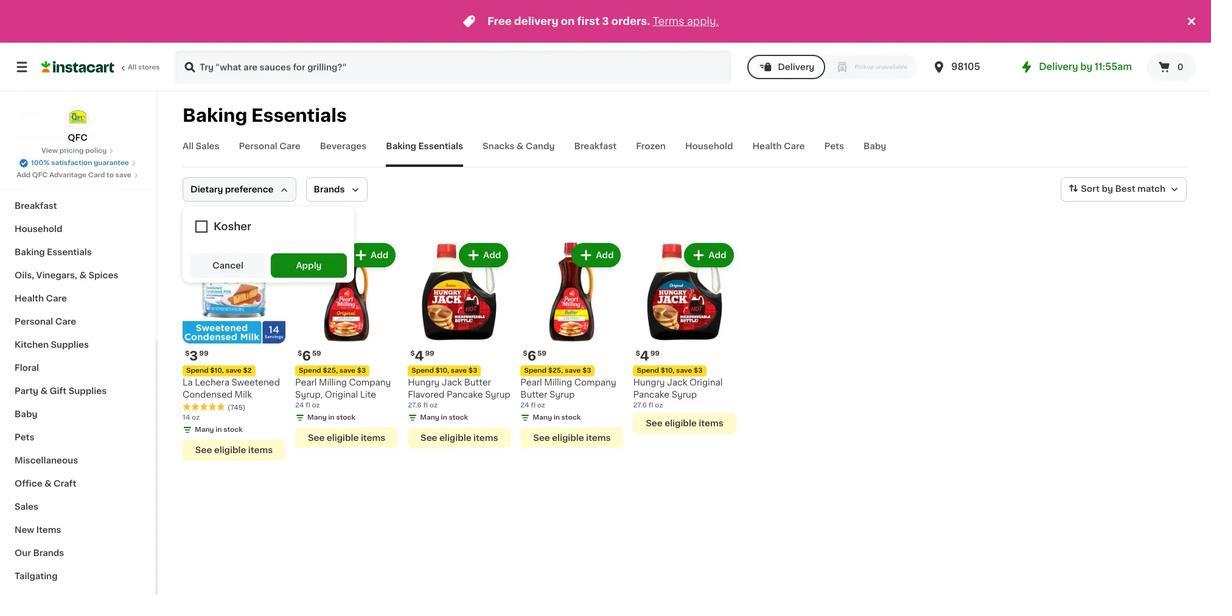 Task type: locate. For each thing, give the bounding box(es) containing it.
1 horizontal spatial $ 4 99
[[636, 350, 660, 362]]

0 horizontal spatial spend $10, save $3
[[412, 367, 478, 374]]

pricing
[[60, 147, 84, 154]]

1 6 from the left
[[302, 350, 311, 362]]

in down pearl milling company butter syrup 24 fl oz
[[554, 414, 560, 421]]

0 vertical spatial essentials
[[252, 107, 347, 124]]

see eligible items for pearl milling company syrup, original lite
[[308, 434, 386, 442]]

baking essentials
[[183, 107, 347, 124], [386, 142, 463, 150], [15, 248, 92, 256]]

see down the 14 oz
[[195, 446, 212, 454]]

99 for la lechera sweetened condensed milk
[[199, 350, 209, 357]]

$ 4 99 up the hungry jack original pancake syrup 27.6 fl oz
[[636, 350, 660, 362]]

baking right beverages
[[386, 142, 417, 150]]

$ up the syrup,
[[298, 350, 302, 357]]

1 horizontal spatial pets link
[[825, 140, 845, 167]]

27.6 inside the hungry jack original pancake syrup 27.6 fl oz
[[634, 402, 647, 409]]

spend $10, save $3 up hungry jack butter flavored pancake syrup 27.6 fl oz
[[412, 367, 478, 374]]

milling for original
[[319, 378, 347, 387]]

1 vertical spatial original
[[325, 390, 358, 399]]

1 horizontal spatial qfc
[[68, 133, 88, 142]]

2 company from the left
[[575, 378, 617, 387]]

0 horizontal spatial baking essentials
[[15, 248, 92, 256]]

$ for hungry jack original pancake syrup
[[636, 350, 641, 357]]

0 vertical spatial breakfast link
[[575, 140, 617, 167]]

4 spend from the left
[[525, 367, 547, 374]]

1 horizontal spatial household
[[686, 142, 734, 150]]

office
[[15, 479, 42, 488]]

0 horizontal spatial original
[[325, 390, 358, 399]]

1 horizontal spatial essentials
[[252, 107, 347, 124]]

beer & cider link
[[7, 79, 148, 102]]

save up pearl milling company syrup, original lite 24 fl oz
[[340, 367, 356, 374]]

company inside pearl milling company butter syrup 24 fl oz
[[575, 378, 617, 387]]

pearl
[[295, 378, 317, 387], [521, 378, 542, 387]]

0 horizontal spatial delivery
[[778, 63, 815, 71]]

syrup inside hungry jack butter flavored pancake syrup 27.6 fl oz
[[486, 390, 511, 399]]

save up hungry jack butter flavored pancake syrup 27.6 fl oz
[[451, 367, 467, 374]]

save up pearl milling company butter syrup 24 fl oz
[[565, 367, 581, 374]]

product group
[[183, 241, 286, 461], [295, 241, 398, 448], [408, 241, 511, 448], [521, 241, 624, 448], [634, 241, 737, 434]]

$ 4 99 up flavored
[[411, 350, 435, 362]]

1 vertical spatial breakfast link
[[7, 194, 148, 217]]

6 up the syrup,
[[302, 350, 311, 362]]

0 horizontal spatial health care link
[[7, 287, 148, 310]]

by inside field
[[1103, 185, 1114, 193]]

2 fl from the left
[[424, 402, 428, 409]]

2 horizontal spatial $10,
[[661, 367, 675, 374]]

2 jack from the left
[[668, 378, 688, 387]]

save for hungry jack original pancake syrup
[[677, 367, 693, 374]]

1 horizontal spatial original
[[690, 378, 723, 387]]

save up the hungry jack original pancake syrup 27.6 fl oz
[[677, 367, 693, 374]]

beer & cider
[[15, 86, 71, 94]]

spend $25, save $3 for syrup
[[525, 367, 592, 374]]

spend up pearl milling company butter syrup 24 fl oz
[[525, 367, 547, 374]]

1 vertical spatial pets link
[[7, 426, 148, 449]]

all inside "link"
[[128, 64, 137, 71]]

add for pearl milling company butter syrup
[[596, 251, 614, 259]]

care
[[280, 142, 301, 150], [784, 142, 805, 150], [46, 294, 67, 303], [55, 317, 76, 326]]

jack for pancake
[[442, 378, 462, 387]]

pasta
[[73, 132, 98, 141]]

1 horizontal spatial personal
[[239, 142, 278, 150]]

1 vertical spatial goods
[[51, 178, 80, 187]]

many in stock down hungry jack butter flavored pancake syrup 27.6 fl oz
[[420, 414, 468, 421]]

advantage
[[49, 172, 87, 178]]

delivery for delivery by 11:55am
[[1040, 62, 1079, 71]]

items down milk
[[248, 446, 273, 454]]

pearl for pearl milling company syrup, original lite
[[295, 378, 317, 387]]

0 vertical spatial by
[[1081, 62, 1093, 71]]

1 horizontal spatial personal care link
[[239, 140, 301, 167]]

2 horizontal spatial baking essentials
[[386, 142, 463, 150]]

add button for flavored
[[460, 244, 508, 266]]

milling inside pearl milling company syrup, original lite 24 fl oz
[[319, 378, 347, 387]]

None search field
[[174, 50, 732, 84]]

1 add button from the left
[[235, 244, 282, 266]]

3 spend from the left
[[412, 367, 434, 374]]

miscellaneous link
[[7, 449, 148, 472]]

1 horizontal spatial health
[[753, 142, 782, 150]]

pearl inside pearl milling company butter syrup 24 fl oz
[[521, 378, 542, 387]]

0 horizontal spatial sales
[[15, 502, 38, 511]]

eligible down hungry jack butter flavored pancake syrup 27.6 fl oz
[[440, 434, 472, 442]]

pets
[[825, 142, 845, 150], [15, 433, 34, 442]]

0 horizontal spatial pancake
[[447, 390, 483, 399]]

1 horizontal spatial baking
[[183, 107, 247, 124]]

0 vertical spatial personal
[[239, 142, 278, 150]]

1 horizontal spatial 24
[[521, 402, 530, 409]]

0 horizontal spatial breakfast link
[[7, 194, 148, 217]]

pearl for pearl milling company butter syrup
[[521, 378, 542, 387]]

match
[[1138, 185, 1166, 193]]

see eligible items down hungry jack butter flavored pancake syrup 27.6 fl oz
[[421, 434, 498, 442]]

1 horizontal spatial brands
[[314, 185, 345, 194]]

butter
[[465, 378, 491, 387], [521, 390, 548, 399]]

by for delivery
[[1081, 62, 1093, 71]]

syrup
[[486, 390, 511, 399], [550, 390, 575, 399], [672, 390, 697, 399]]

tailgating link
[[7, 565, 148, 588]]

breakfast link down canned goods & soups
[[7, 194, 148, 217]]

0 horizontal spatial 6
[[302, 350, 311, 362]]

jack inside hungry jack butter flavored pancake syrup 27.6 fl oz
[[442, 378, 462, 387]]

in for syrup
[[554, 414, 560, 421]]

2 add button from the left
[[348, 244, 395, 266]]

1 horizontal spatial baking essentials link
[[386, 140, 463, 167]]

eligible
[[665, 419, 697, 428], [327, 434, 359, 442], [440, 434, 472, 442], [552, 434, 584, 442], [214, 446, 246, 454]]

0 vertical spatial breakfast
[[575, 142, 617, 150]]

all left 'stores' on the left
[[128, 64, 137, 71]]

eligible for la lechera sweetened condensed milk
[[214, 446, 246, 454]]

baby
[[864, 142, 887, 150], [15, 410, 37, 418]]

$3 up hungry jack butter flavored pancake syrup 27.6 fl oz
[[469, 367, 478, 374]]

1 $ 4 99 from the left
[[411, 350, 435, 362]]

qfc
[[68, 133, 88, 142], [32, 172, 48, 178]]

to
[[107, 172, 114, 178]]

1 59 from the left
[[312, 350, 321, 357]]

0 vertical spatial health care link
[[753, 140, 805, 167]]

1 27.6 from the left
[[408, 402, 422, 409]]

0 vertical spatial supplies
[[51, 340, 89, 349]]

see down the hungry jack original pancake syrup 27.6 fl oz
[[646, 419, 663, 428]]

$3 up "lite"
[[357, 367, 366, 374]]

sales
[[196, 142, 220, 150], [15, 502, 38, 511]]

99 up flavored
[[425, 350, 435, 357]]

2 $3 from the left
[[469, 367, 478, 374]]

1 horizontal spatial pets
[[825, 142, 845, 150]]

see eligible items button down '(745)' at the bottom left of the page
[[183, 440, 286, 461]]

delivery inside button
[[778, 63, 815, 71]]

0 horizontal spatial hungry
[[408, 378, 440, 387]]

see eligible items button for hungry jack butter flavored pancake syrup
[[408, 428, 511, 448]]

4 $3 from the left
[[694, 367, 703, 374]]

2 horizontal spatial 99
[[651, 350, 660, 357]]

1 horizontal spatial 4
[[641, 350, 650, 362]]

add button for syrup,
[[348, 244, 395, 266]]

save for hungry jack butter flavored pancake syrup
[[451, 367, 467, 374]]

breakfast
[[575, 142, 617, 150], [15, 202, 57, 210]]

1 vertical spatial personal
[[15, 317, 53, 326]]

spend $10, save $3 up the hungry jack original pancake syrup 27.6 fl oz
[[637, 367, 703, 374]]

1 spend $10, save $3 from the left
[[412, 367, 478, 374]]

original
[[690, 378, 723, 387], [325, 390, 358, 399]]

6 up pearl milling company butter syrup 24 fl oz
[[528, 350, 537, 362]]

spend up the syrup,
[[299, 367, 321, 374]]

1 horizontal spatial by
[[1103, 185, 1114, 193]]

2 vertical spatial essentials
[[47, 248, 92, 256]]

1 fl from the left
[[306, 402, 310, 409]]

Best match Sort by field
[[1062, 177, 1188, 202]]

59 up pearl milling company butter syrup 24 fl oz
[[538, 350, 547, 357]]

2 24 from the left
[[521, 402, 530, 409]]

see for pearl milling company butter syrup
[[534, 434, 550, 442]]

stock down '(745)' at the bottom left of the page
[[224, 426, 243, 433]]

1 hungry from the left
[[408, 378, 440, 387]]

canned goods & soups
[[15, 178, 119, 187]]

2 syrup from the left
[[550, 390, 575, 399]]

see eligible items for hungry jack butter flavored pancake syrup
[[421, 434, 498, 442]]

spend up the hungry jack original pancake syrup 27.6 fl oz
[[637, 367, 660, 374]]

jack inside the hungry jack original pancake syrup 27.6 fl oz
[[668, 378, 688, 387]]

1 horizontal spatial $ 6 59
[[523, 350, 547, 362]]

0 vertical spatial health care
[[753, 142, 805, 150]]

household down the canned
[[15, 225, 62, 233]]

0 vertical spatial original
[[690, 378, 723, 387]]

0 horizontal spatial 59
[[312, 350, 321, 357]]

0 horizontal spatial all
[[128, 64, 137, 71]]

$ up pearl milling company butter syrup 24 fl oz
[[523, 350, 528, 357]]

supplies
[[51, 340, 89, 349], [69, 387, 107, 395]]

0 horizontal spatial 4
[[415, 350, 424, 362]]

2 99 from the left
[[425, 350, 435, 357]]

breakfast down the canned
[[15, 202, 57, 210]]

1 vertical spatial brands
[[33, 549, 64, 557]]

breakfast link left frozen link
[[575, 140, 617, 167]]

add button for butter
[[573, 244, 620, 266]]

fl inside pearl milling company syrup, original lite 24 fl oz
[[306, 402, 310, 409]]

1 $3 from the left
[[357, 367, 366, 374]]

delivery
[[515, 16, 559, 26]]

100% satisfaction guarantee
[[31, 160, 129, 166]]

household link up oils, vinegars, & spices link
[[7, 217, 148, 241]]

brands down beverages link
[[314, 185, 345, 194]]

$ up flavored
[[411, 350, 415, 357]]

4 for hungry jack original pancake syrup
[[641, 350, 650, 362]]

see eligible items down pearl milling company butter syrup 24 fl oz
[[534, 434, 611, 442]]

1 vertical spatial essentials
[[419, 142, 463, 150]]

essentials up beverages
[[252, 107, 347, 124]]

household link for frozen link
[[686, 140, 734, 167]]

2 27.6 from the left
[[634, 402, 647, 409]]

1 horizontal spatial baby
[[864, 142, 887, 150]]

3
[[603, 16, 609, 26], [190, 350, 198, 362]]

3 $3 from the left
[[583, 367, 592, 374]]

sort by
[[1082, 185, 1114, 193]]

qfc up view pricing policy link
[[68, 133, 88, 142]]

instacart logo image
[[41, 60, 114, 74]]

2 4 from the left
[[641, 350, 650, 362]]

household link right frozen link
[[686, 140, 734, 167]]

1 vertical spatial qfc
[[32, 172, 48, 178]]

see eligible items
[[646, 419, 724, 428], [308, 434, 386, 442], [421, 434, 498, 442], [534, 434, 611, 442], [195, 446, 273, 454]]

$ 6 59 up pearl milling company butter syrup 24 fl oz
[[523, 350, 547, 362]]

milling
[[319, 378, 347, 387], [545, 378, 573, 387]]

breakfast right candy
[[575, 142, 617, 150]]

2 horizontal spatial essentials
[[419, 142, 463, 150]]

2 6 from the left
[[528, 350, 537, 362]]

original inside pearl milling company syrup, original lite 24 fl oz
[[325, 390, 358, 399]]

household
[[686, 142, 734, 150], [15, 225, 62, 233]]

hungry jack original pancake syrup 27.6 fl oz
[[634, 378, 723, 409]]

spend for pearl milling company butter syrup
[[525, 367, 547, 374]]

5 $ from the left
[[636, 350, 641, 357]]

butter inside pearl milling company butter syrup 24 fl oz
[[521, 390, 548, 399]]

save left $2
[[226, 367, 242, 374]]

personal care link
[[239, 140, 301, 167], [7, 310, 148, 333]]

$ up the hungry jack original pancake syrup 27.6 fl oz
[[636, 350, 641, 357]]

in for pancake
[[441, 414, 448, 421]]

1 $ 6 59 from the left
[[298, 350, 321, 362]]

see eligible items for hungry jack original pancake syrup
[[646, 419, 724, 428]]

baking essentials link
[[386, 140, 463, 167], [7, 241, 148, 264]]

99 up spend $10, save $2
[[199, 350, 209, 357]]

0 horizontal spatial household link
[[7, 217, 148, 241]]

many down flavored
[[420, 414, 440, 421]]

all up dietary
[[183, 142, 194, 150]]

1 vertical spatial household link
[[7, 217, 148, 241]]

many down the 14 oz
[[195, 426, 214, 433]]

personal care link up "kitchen supplies"
[[7, 310, 148, 333]]

0 vertical spatial baby link
[[864, 140, 887, 167]]

supplies down floral link
[[69, 387, 107, 395]]

2 $ 6 59 from the left
[[523, 350, 547, 362]]

1 product group from the left
[[183, 241, 286, 461]]

1 milling from the left
[[319, 378, 347, 387]]

4 $ from the left
[[523, 350, 528, 357]]

24 inside pearl milling company syrup, original lite 24 fl oz
[[295, 402, 304, 409]]

$ 6 59 up the syrup,
[[298, 350, 321, 362]]

3 add button from the left
[[460, 244, 508, 266]]

$ 6 59 for pearl milling company syrup, original lite
[[298, 350, 321, 362]]

2 spend $25, save $3 from the left
[[525, 367, 592, 374]]

1 24 from the left
[[295, 402, 304, 409]]

hungry inside hungry jack butter flavored pancake syrup 27.6 fl oz
[[408, 378, 440, 387]]

kitchen
[[15, 340, 49, 349]]

3 up "la"
[[190, 350, 198, 362]]

1 pearl from the left
[[295, 378, 317, 387]]

stock for original
[[336, 414, 356, 421]]

pearl inside pearl milling company syrup, original lite 24 fl oz
[[295, 378, 317, 387]]

spend down $ 3 99
[[186, 367, 209, 374]]

see down pearl milling company butter syrup 24 fl oz
[[534, 434, 550, 442]]

see eligible items button down hungry jack butter flavored pancake syrup 27.6 fl oz
[[408, 428, 511, 448]]

2 $ 4 99 from the left
[[636, 350, 660, 362]]

see eligible items button down the hungry jack original pancake syrup 27.6 fl oz
[[634, 413, 737, 434]]

1 99 from the left
[[199, 350, 209, 357]]

goods inside "link"
[[51, 178, 80, 187]]

3 $10, from the left
[[661, 367, 675, 374]]

health care link
[[753, 140, 805, 167], [7, 287, 148, 310]]

essentials left "snacks"
[[419, 142, 463, 150]]

2 spend $10, save $3 from the left
[[637, 367, 703, 374]]

5 spend from the left
[[637, 367, 660, 374]]

Search field
[[175, 51, 731, 83]]

baby link
[[864, 140, 887, 167], [7, 403, 148, 426]]

2 milling from the left
[[545, 378, 573, 387]]

frozen
[[637, 142, 666, 150]]

spend up flavored
[[412, 367, 434, 374]]

condiments & sauces link
[[7, 148, 148, 171]]

our
[[15, 549, 31, 557]]

supplies up floral link
[[51, 340, 89, 349]]

3 fl from the left
[[531, 402, 536, 409]]

1 horizontal spatial sales
[[196, 142, 220, 150]]

stock down pearl milling company syrup, original lite 24 fl oz
[[336, 414, 356, 421]]

3 syrup from the left
[[672, 390, 697, 399]]

0 horizontal spatial brands
[[33, 549, 64, 557]]

1 vertical spatial baking
[[386, 142, 417, 150]]

see down flavored
[[421, 434, 438, 442]]

0 horizontal spatial company
[[349, 378, 391, 387]]

2 $25, from the left
[[549, 367, 564, 374]]

14 oz
[[183, 414, 200, 421]]

4 up the hungry jack original pancake syrup 27.6 fl oz
[[641, 350, 650, 362]]

$10, for hungry jack butter flavored pancake syrup
[[436, 367, 450, 374]]

$3 for syrup
[[583, 367, 592, 374]]

save for la lechera sweetened condensed milk
[[226, 367, 242, 374]]

see eligible items down the hungry jack original pancake syrup 27.6 fl oz
[[646, 419, 724, 428]]

1 horizontal spatial breakfast
[[575, 142, 617, 150]]

stock down pearl milling company butter syrup 24 fl oz
[[562, 414, 581, 421]]

4
[[415, 350, 424, 362], [641, 350, 650, 362]]

0 horizontal spatial jack
[[442, 378, 462, 387]]

1 pancake from the left
[[447, 390, 483, 399]]

1 horizontal spatial baby link
[[864, 140, 887, 167]]

butter inside hungry jack butter flavored pancake syrup 27.6 fl oz
[[465, 378, 491, 387]]

stores
[[138, 64, 160, 71]]

0 horizontal spatial breakfast
[[15, 202, 57, 210]]

many in stock
[[308, 414, 356, 421], [420, 414, 468, 421], [533, 414, 581, 421], [195, 426, 243, 433]]

household right frozen
[[686, 142, 734, 150]]

essentials
[[252, 107, 347, 124], [419, 142, 463, 150], [47, 248, 92, 256]]

1 horizontal spatial 27.6
[[634, 402, 647, 409]]

2 59 from the left
[[538, 350, 547, 357]]

$ 6 59
[[298, 350, 321, 362], [523, 350, 547, 362]]

hungry for flavored
[[408, 378, 440, 387]]

1 $ from the left
[[185, 350, 190, 357]]

2 pearl from the left
[[521, 378, 542, 387]]

hungry inside the hungry jack original pancake syrup 27.6 fl oz
[[634, 378, 665, 387]]

stock down hungry jack butter flavored pancake syrup 27.6 fl oz
[[449, 414, 468, 421]]

4 up flavored
[[415, 350, 424, 362]]

1 vertical spatial health
[[15, 294, 44, 303]]

1 vertical spatial butter
[[521, 390, 548, 399]]

eligible down pearl milling company butter syrup 24 fl oz
[[552, 434, 584, 442]]

syrup for butter
[[550, 390, 575, 399]]

1 spend $25, save $3 from the left
[[299, 367, 366, 374]]

2 hungry from the left
[[634, 378, 665, 387]]

health
[[753, 142, 782, 150], [15, 294, 44, 303]]

$ 6 59 for pearl milling company butter syrup
[[523, 350, 547, 362]]

see eligible items down '(745)' at the bottom left of the page
[[195, 446, 273, 454]]

fl inside the hungry jack original pancake syrup 27.6 fl oz
[[649, 402, 654, 409]]

1 horizontal spatial spend $25, save $3
[[525, 367, 592, 374]]

2 spend from the left
[[299, 367, 321, 374]]

oz
[[312, 402, 320, 409], [430, 402, 438, 409], [538, 402, 546, 409], [655, 402, 663, 409], [192, 414, 200, 421]]

brands button
[[306, 177, 368, 202]]

by right the sort
[[1103, 185, 1114, 193]]

2 $10, from the left
[[436, 367, 450, 374]]

personal up preference
[[239, 142, 278, 150]]

see eligible items button
[[634, 413, 737, 434], [295, 428, 398, 448], [408, 428, 511, 448], [521, 428, 624, 448], [183, 440, 286, 461]]

1 horizontal spatial household link
[[686, 140, 734, 167]]

many in stock down pearl milling company syrup, original lite 24 fl oz
[[308, 414, 356, 421]]

see down the syrup,
[[308, 434, 325, 442]]

$ for pearl milling company syrup, original lite
[[298, 350, 302, 357]]

$ up "la"
[[185, 350, 190, 357]]

stock for syrup
[[562, 414, 581, 421]]

kitchen supplies link
[[7, 333, 148, 356]]

$10, up lechera
[[210, 367, 224, 374]]

3 99 from the left
[[651, 350, 660, 357]]

fl
[[306, 402, 310, 409], [424, 402, 428, 409], [531, 402, 536, 409], [649, 402, 654, 409]]

1 company from the left
[[349, 378, 391, 387]]

0 horizontal spatial 24
[[295, 402, 304, 409]]

delivery
[[1040, 62, 1079, 71], [778, 63, 815, 71]]

3 $ from the left
[[411, 350, 415, 357]]

spend $25, save $3 up pearl milling company butter syrup 24 fl oz
[[525, 367, 592, 374]]

lechera
[[195, 378, 230, 387]]

company inside pearl milling company syrup, original lite 24 fl oz
[[349, 378, 391, 387]]

0 horizontal spatial 27.6
[[408, 402, 422, 409]]

3 right first
[[603, 16, 609, 26]]

in down pearl milling company syrup, original lite 24 fl oz
[[329, 414, 335, 421]]

many in stock down pearl milling company butter syrup 24 fl oz
[[533, 414, 581, 421]]

all sales link
[[183, 140, 220, 167]]

many in stock for syrup
[[533, 414, 581, 421]]

4 fl from the left
[[649, 402, 654, 409]]

in down hungry jack butter flavored pancake syrup 27.6 fl oz
[[441, 414, 448, 421]]

best
[[1116, 185, 1136, 193]]

add button
[[235, 244, 282, 266], [348, 244, 395, 266], [460, 244, 508, 266], [573, 244, 620, 266], [686, 244, 733, 266]]

2 pancake from the left
[[634, 390, 670, 399]]

1 syrup from the left
[[486, 390, 511, 399]]

hungry jack butter flavored pancake syrup 27.6 fl oz
[[408, 378, 511, 409]]

0 horizontal spatial $ 6 59
[[298, 350, 321, 362]]

5 add button from the left
[[686, 244, 733, 266]]

craft
[[54, 479, 76, 488]]

see eligible items for pearl milling company butter syrup
[[534, 434, 611, 442]]

1 4 from the left
[[415, 350, 424, 362]]

syrup inside pearl milling company butter syrup 24 fl oz
[[550, 390, 575, 399]]

health care
[[753, 142, 805, 150], [15, 294, 67, 303]]

0 vertical spatial baking essentials
[[183, 107, 347, 124]]

qfc logo image
[[66, 106, 89, 129]]

in down condensed
[[216, 426, 222, 433]]

qfc down 100%
[[32, 172, 48, 178]]

milling for syrup
[[545, 378, 573, 387]]

spend $10, save $3 for hungry jack original pancake syrup
[[637, 367, 703, 374]]

spend $25, save $3 up pearl milling company syrup, original lite 24 fl oz
[[299, 367, 366, 374]]

dietary preference
[[191, 185, 274, 194]]

1 horizontal spatial 99
[[425, 350, 435, 357]]

$10,
[[210, 367, 224, 374], [436, 367, 450, 374], [661, 367, 675, 374]]

household link for breakfast 'link' to the bottom
[[7, 217, 148, 241]]

add for hungry jack butter flavored pancake syrup
[[484, 251, 501, 259]]

$25, up pearl milling company syrup, original lite 24 fl oz
[[323, 367, 338, 374]]

save
[[115, 172, 131, 178], [226, 367, 242, 374], [340, 367, 356, 374], [451, 367, 467, 374], [565, 367, 581, 374], [677, 367, 693, 374]]

59 up the syrup,
[[312, 350, 321, 357]]

see eligible items button down pearl milling company syrup, original lite 24 fl oz
[[295, 428, 398, 448]]

(745)
[[228, 404, 246, 411]]

0 vertical spatial health
[[753, 142, 782, 150]]

goods
[[33, 132, 62, 141], [51, 178, 80, 187]]

0 horizontal spatial qfc
[[32, 172, 48, 178]]

personal care up "kitchen supplies"
[[15, 317, 76, 326]]

tailgating
[[15, 572, 58, 580]]

1 jack from the left
[[442, 378, 462, 387]]

0 vertical spatial sales
[[196, 142, 220, 150]]

99 inside $ 3 99
[[199, 350, 209, 357]]

condensed
[[183, 390, 233, 399]]

qfc link
[[66, 106, 89, 144]]

liquor
[[15, 109, 43, 118]]

eligible down the hungry jack original pancake syrup 27.6 fl oz
[[665, 419, 697, 428]]

2 $ from the left
[[298, 350, 302, 357]]

items down hungry jack butter flavored pancake syrup 27.6 fl oz
[[474, 434, 498, 442]]

0 vertical spatial 3
[[603, 16, 609, 26]]

1 horizontal spatial $10,
[[436, 367, 450, 374]]

0 horizontal spatial baking
[[15, 248, 45, 256]]

view pricing policy link
[[41, 146, 114, 156]]

$3 up pearl milling company butter syrup 24 fl oz
[[583, 367, 592, 374]]

eligible down '(745)' at the bottom left of the page
[[214, 446, 246, 454]]

see eligible items button down pearl milling company butter syrup 24 fl oz
[[521, 428, 624, 448]]

4 add button from the left
[[573, 244, 620, 266]]

0 vertical spatial household link
[[686, 140, 734, 167]]

eligible for pearl milling company butter syrup
[[552, 434, 584, 442]]

6 for pearl milling company butter syrup
[[528, 350, 537, 362]]

milling inside pearl milling company butter syrup 24 fl oz
[[545, 378, 573, 387]]

$ 4 99 for hungry jack butter flavored pancake syrup
[[411, 350, 435, 362]]

98105 button
[[933, 50, 1006, 84]]

company for original
[[349, 378, 391, 387]]

0 horizontal spatial baby
[[15, 410, 37, 418]]

$10, up the hungry jack original pancake syrup 27.6 fl oz
[[661, 367, 675, 374]]

orders.
[[612, 16, 651, 26]]

baking up oils,
[[15, 248, 45, 256]]

1 $10, from the left
[[210, 367, 224, 374]]

1 horizontal spatial pancake
[[634, 390, 670, 399]]

spend $25, save $3 for original
[[299, 367, 366, 374]]

$3 for pancake
[[469, 367, 478, 374]]

by left 11:55am
[[1081, 62, 1093, 71]]

personal care link up preference
[[239, 140, 301, 167]]

0 vertical spatial brands
[[314, 185, 345, 194]]

sort
[[1082, 185, 1101, 193]]

27.6
[[408, 402, 422, 409], [634, 402, 647, 409]]

$3 up the hungry jack original pancake syrup 27.6 fl oz
[[694, 367, 703, 374]]

27.6 inside hungry jack butter flavored pancake syrup 27.6 fl oz
[[408, 402, 422, 409]]

stock
[[336, 414, 356, 421], [449, 414, 468, 421], [562, 414, 581, 421], [224, 426, 243, 433]]

$10, up hungry jack butter flavored pancake syrup 27.6 fl oz
[[436, 367, 450, 374]]

original inside the hungry jack original pancake syrup 27.6 fl oz
[[690, 378, 723, 387]]

0 horizontal spatial 99
[[199, 350, 209, 357]]

1 $25, from the left
[[323, 367, 338, 374]]

eligible for pearl milling company syrup, original lite
[[327, 434, 359, 442]]

$ inside $ 3 99
[[185, 350, 190, 357]]

dietary preference button
[[183, 177, 296, 202]]

99 for hungry jack butter flavored pancake syrup
[[425, 350, 435, 357]]

hungry
[[408, 378, 440, 387], [634, 378, 665, 387]]

0 horizontal spatial pearl
[[295, 378, 317, 387]]

1 spend from the left
[[186, 367, 209, 374]]

stock for pancake
[[449, 414, 468, 421]]

syrup inside the hungry jack original pancake syrup 27.6 fl oz
[[672, 390, 697, 399]]

24 inside pearl milling company butter syrup 24 fl oz
[[521, 402, 530, 409]]



Task type: vqa. For each thing, say whether or not it's contained in the screenshot.


Task type: describe. For each thing, give the bounding box(es) containing it.
all for all sales
[[183, 142, 194, 150]]

see eligible items button for hungry jack original pancake syrup
[[634, 413, 737, 434]]

cancel
[[213, 261, 244, 270]]

condiments
[[15, 155, 69, 164]]

limited time offer region
[[0, 0, 1185, 43]]

add qfc advantage card to save
[[17, 172, 131, 178]]

0 button
[[1147, 52, 1197, 82]]

items for hungry jack original pancake syrup
[[699, 419, 724, 428]]

0 horizontal spatial baking essentials link
[[7, 241, 148, 264]]

syrup for pancake
[[672, 390, 697, 399]]

items for hungry jack butter flavored pancake syrup
[[474, 434, 498, 442]]

canned goods & soups link
[[7, 171, 148, 194]]

many in stock for pancake
[[420, 414, 468, 421]]

0 horizontal spatial health care
[[15, 294, 67, 303]]

0
[[1178, 63, 1184, 71]]

preference
[[225, 185, 274, 194]]

$3 for original
[[357, 367, 366, 374]]

all for all stores
[[128, 64, 137, 71]]

terms
[[653, 16, 685, 26]]

59 for pearl milling company butter syrup
[[538, 350, 547, 357]]

all stores link
[[41, 50, 161, 84]]

2 product group from the left
[[295, 241, 398, 448]]

items for la lechera sweetened condensed milk
[[248, 446, 273, 454]]

pearl milling company butter syrup 24 fl oz
[[521, 378, 617, 409]]

dry goods & pasta link
[[7, 125, 148, 148]]

6 for pearl milling company syrup, original lite
[[302, 350, 311, 362]]

items for pearl milling company syrup, original lite
[[361, 434, 386, 442]]

spend for pearl milling company syrup, original lite
[[299, 367, 321, 374]]

add qfc advantage card to save link
[[17, 171, 139, 180]]

jack for syrup
[[668, 378, 688, 387]]

see eligible items button for pearl milling company syrup, original lite
[[295, 428, 398, 448]]

4 product group from the left
[[521, 241, 624, 448]]

goods for dry
[[33, 132, 62, 141]]

save for pearl milling company syrup, original lite
[[340, 367, 356, 374]]

14
[[183, 414, 190, 421]]

all stores
[[128, 64, 160, 71]]

save right to
[[115, 172, 131, 178]]

$10, for la lechera sweetened condensed milk
[[210, 367, 224, 374]]

0 vertical spatial pets link
[[825, 140, 845, 167]]

items for pearl milling company butter syrup
[[587, 434, 611, 442]]

fl inside pearl milling company butter syrup 24 fl oz
[[531, 402, 536, 409]]

1 vertical spatial personal care link
[[7, 310, 148, 333]]

2 horizontal spatial baking
[[386, 142, 417, 150]]

by for sort
[[1103, 185, 1114, 193]]

party & gift supplies link
[[7, 379, 148, 403]]

1 vertical spatial pets
[[15, 433, 34, 442]]

flavored
[[408, 390, 445, 399]]

$25, for syrup
[[549, 367, 564, 374]]

floral
[[15, 364, 39, 372]]

see for la lechera sweetened condensed milk
[[195, 446, 212, 454]]

$ 3 99
[[185, 350, 209, 362]]

sweetened
[[232, 378, 280, 387]]

many in stock down '(745)' at the bottom left of the page
[[195, 426, 243, 433]]

beer
[[15, 86, 35, 94]]

eligible for hungry jack butter flavored pancake syrup
[[440, 434, 472, 442]]

beverages
[[320, 142, 367, 150]]

0 horizontal spatial 3
[[190, 350, 198, 362]]

oz inside pearl milling company butter syrup 24 fl oz
[[538, 402, 546, 409]]

goods for canned
[[51, 178, 80, 187]]

brands inside dropdown button
[[314, 185, 345, 194]]

syrup,
[[295, 390, 323, 399]]

view pricing policy
[[41, 147, 107, 154]]

1 vertical spatial personal care
[[15, 317, 76, 326]]

fl inside hungry jack butter flavored pancake syrup 27.6 fl oz
[[424, 402, 428, 409]]

terms apply. link
[[653, 16, 719, 26]]

1 vertical spatial baby link
[[7, 403, 148, 426]]

snacks & candy link
[[483, 140, 555, 167]]

dietary
[[191, 185, 223, 194]]

many for flavored
[[420, 414, 440, 421]]

delivery by 11:55am link
[[1020, 60, 1133, 74]]

candy
[[526, 142, 555, 150]]

oz inside hungry jack butter flavored pancake syrup 27.6 fl oz
[[430, 402, 438, 409]]

100% satisfaction guarantee button
[[19, 156, 136, 168]]

beverages link
[[320, 140, 367, 167]]

brands inside "link"
[[33, 549, 64, 557]]

soups
[[92, 178, 119, 187]]

1 vertical spatial breakfast
[[15, 202, 57, 210]]

in for original
[[329, 414, 335, 421]]

add for la lechera sweetened condensed milk
[[258, 251, 276, 259]]

0 horizontal spatial household
[[15, 225, 62, 233]]

0 vertical spatial pets
[[825, 142, 845, 150]]

dry
[[15, 132, 31, 141]]

2 vertical spatial baking essentials
[[15, 248, 92, 256]]

milk
[[235, 390, 252, 399]]

$ for la lechera sweetened condensed milk
[[185, 350, 190, 357]]

free delivery on first 3 orders. terms apply.
[[488, 16, 719, 26]]

see for pearl milling company syrup, original lite
[[308, 434, 325, 442]]

100%
[[31, 160, 50, 166]]

dry goods & pasta
[[15, 132, 98, 141]]

0 horizontal spatial pets link
[[7, 426, 148, 449]]

service type group
[[748, 55, 918, 79]]

sales inside sales link
[[15, 502, 38, 511]]

$25, for original
[[323, 367, 338, 374]]

card
[[88, 172, 105, 178]]

office & craft link
[[7, 472, 148, 495]]

add for pearl milling company syrup, original lite
[[371, 251, 389, 259]]

la
[[183, 378, 193, 387]]

0 vertical spatial baking essentials link
[[386, 140, 463, 167]]

product group containing 3
[[183, 241, 286, 461]]

$ 4 99 for hungry jack original pancake syrup
[[636, 350, 660, 362]]

on
[[561, 16, 575, 26]]

many in stock for original
[[308, 414, 356, 421]]

frozen link
[[637, 140, 666, 167]]

oils,
[[15, 271, 34, 280]]

hungry for pancake
[[634, 378, 665, 387]]

spices
[[89, 271, 118, 280]]

5 product group from the left
[[634, 241, 737, 434]]

pearl milling company syrup, original lite 24 fl oz
[[295, 378, 391, 409]]

$ for hungry jack butter flavored pancake syrup
[[411, 350, 415, 357]]

best match
[[1116, 185, 1166, 193]]

spend for hungry jack original pancake syrup
[[637, 367, 660, 374]]

guarantee
[[94, 160, 129, 166]]

0 vertical spatial qfc
[[68, 133, 88, 142]]

first
[[578, 16, 600, 26]]

2 vertical spatial baking
[[15, 248, 45, 256]]

snacks
[[483, 142, 515, 150]]

pancake inside the hungry jack original pancake syrup 27.6 fl oz
[[634, 390, 670, 399]]

delivery for delivery
[[778, 63, 815, 71]]

see eligible items for la lechera sweetened condensed milk
[[195, 446, 273, 454]]

1 vertical spatial supplies
[[69, 387, 107, 395]]

our brands link
[[7, 541, 148, 565]]

0 vertical spatial personal care link
[[239, 140, 301, 167]]

miscellaneous
[[15, 456, 78, 465]]

$ for pearl milling company butter syrup
[[523, 350, 528, 357]]

3 inside limited time offer region
[[603, 16, 609, 26]]

sales link
[[7, 495, 148, 518]]

see for hungry jack original pancake syrup
[[646, 419, 663, 428]]

lite
[[360, 390, 376, 399]]

pancake inside hungry jack butter flavored pancake syrup 27.6 fl oz
[[447, 390, 483, 399]]

vinegars,
[[36, 271, 77, 280]]

many for syrup,
[[308, 414, 327, 421]]

1 vertical spatial baby
[[15, 410, 37, 418]]

many for butter
[[533, 414, 552, 421]]

1 vertical spatial baking essentials
[[386, 142, 463, 150]]

1 horizontal spatial health care link
[[753, 140, 805, 167]]

see eligible items button for la lechera sweetened condensed milk
[[183, 440, 286, 461]]

99 for hungry jack original pancake syrup
[[651, 350, 660, 357]]

snacks & candy
[[483, 142, 555, 150]]

0 horizontal spatial essentials
[[47, 248, 92, 256]]

liquor link
[[7, 102, 148, 125]]

office & craft
[[15, 479, 76, 488]]

apply
[[296, 261, 322, 270]]

cider
[[47, 86, 71, 94]]

la lechera sweetened condensed milk
[[183, 378, 280, 399]]

sauces
[[80, 155, 112, 164]]

items
[[36, 526, 61, 534]]

delivery by 11:55am
[[1040, 62, 1133, 71]]

spend $10, save $2
[[186, 367, 252, 374]]

98105
[[952, 62, 981, 71]]

spend for la lechera sweetened condensed milk
[[186, 367, 209, 374]]

spend $10, save $3 for hungry jack butter flavored pancake syrup
[[412, 367, 478, 374]]

0 horizontal spatial personal
[[15, 317, 53, 326]]

our brands
[[15, 549, 64, 557]]

new items link
[[7, 518, 148, 541]]

apply.
[[687, 16, 719, 26]]

party
[[15, 387, 38, 395]]

see eligible items button for pearl milling company butter syrup
[[521, 428, 624, 448]]

floral link
[[7, 356, 148, 379]]

see for hungry jack butter flavored pancake syrup
[[421, 434, 438, 442]]

$10, for hungry jack original pancake syrup
[[661, 367, 675, 374]]

kitchen supplies
[[15, 340, 89, 349]]

oz inside the hungry jack original pancake syrup 27.6 fl oz
[[655, 402, 663, 409]]

4 for hungry jack butter flavored pancake syrup
[[415, 350, 424, 362]]

1 horizontal spatial breakfast link
[[575, 140, 617, 167]]

company for syrup
[[575, 378, 617, 387]]

add for hungry jack original pancake syrup
[[709, 251, 727, 259]]

1 horizontal spatial personal care
[[239, 142, 301, 150]]

new items
[[15, 526, 61, 534]]

11:55am
[[1095, 62, 1133, 71]]

1 horizontal spatial baking essentials
[[183, 107, 347, 124]]

sales inside all sales link
[[196, 142, 220, 150]]

$2
[[243, 367, 252, 374]]

3 product group from the left
[[408, 241, 511, 448]]

oils, vinegars, & spices
[[15, 271, 118, 280]]

0 vertical spatial baking
[[183, 107, 247, 124]]

oz inside pearl milling company syrup, original lite 24 fl oz
[[312, 402, 320, 409]]

59 for pearl milling company syrup, original lite
[[312, 350, 321, 357]]

spend for hungry jack butter flavored pancake syrup
[[412, 367, 434, 374]]

canned
[[15, 178, 49, 187]]

cancel button
[[190, 253, 266, 278]]

1 vertical spatial health care link
[[7, 287, 148, 310]]

save for pearl milling company butter syrup
[[565, 367, 581, 374]]

delivery button
[[748, 55, 826, 79]]

all sales
[[183, 142, 220, 150]]



